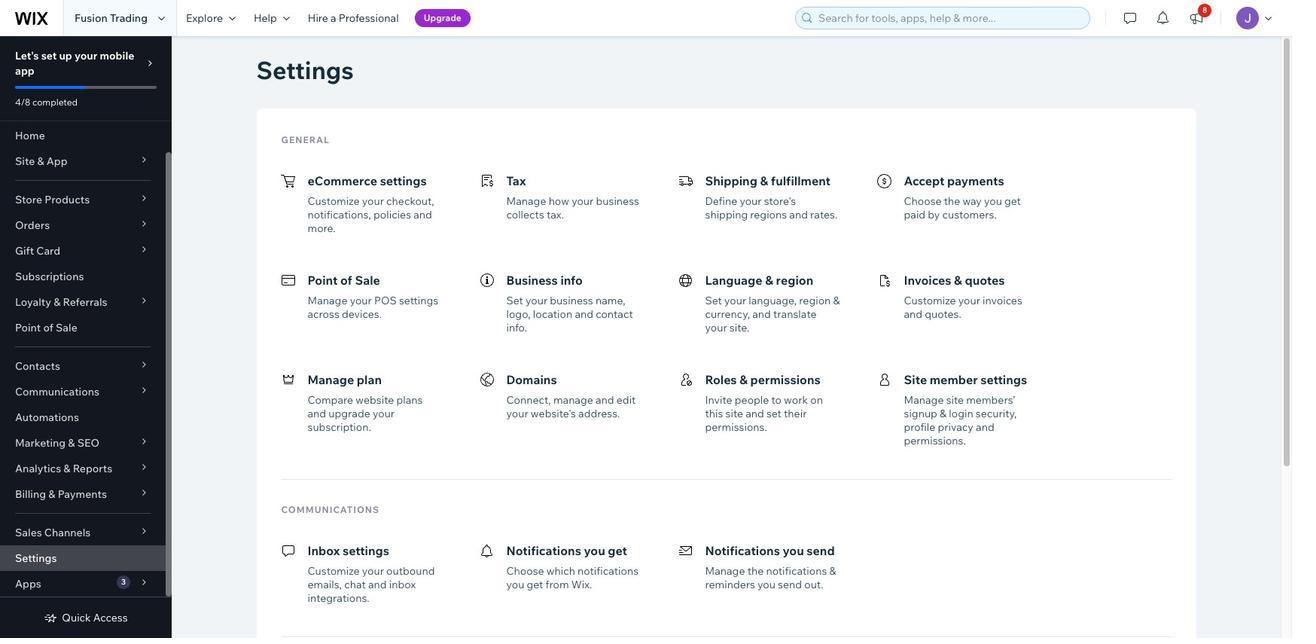 Task type: locate. For each thing, give the bounding box(es) containing it.
1 vertical spatial communications
[[281, 504, 380, 515]]

site & app
[[15, 154, 67, 168]]

marketing & seo button
[[0, 430, 166, 456]]

shipping
[[706, 173, 758, 188]]

point for point of sale manage your pos settings across devices.
[[308, 273, 338, 288]]

notifications
[[507, 543, 582, 558], [706, 543, 781, 558]]

seo
[[77, 436, 100, 450]]

0 vertical spatial of
[[341, 273, 352, 288]]

your down the shipping
[[740, 194, 762, 208]]

store
[[15, 193, 42, 206]]

fulfillment
[[771, 173, 831, 188]]

notifications inside notifications you send manage the notifications & reminders you send out.
[[767, 564, 828, 578]]

their
[[784, 407, 807, 420]]

point down the loyalty
[[15, 321, 41, 335]]

sale inside point of sale manage your pos settings across devices.
[[355, 273, 380, 288]]

1 horizontal spatial choose
[[904, 194, 942, 208]]

sale down loyalty & referrals
[[56, 321, 77, 335]]

2 vertical spatial get
[[527, 578, 544, 591]]

& left quotes
[[955, 273, 963, 288]]

and left "edit"
[[596, 393, 615, 407]]

ecommerce settings customize your checkout, notifications, policies and more.
[[308, 173, 435, 235]]

2 notifications from the left
[[706, 543, 781, 558]]

sale
[[355, 273, 380, 288], [56, 321, 77, 335]]

sidebar element
[[0, 36, 172, 638]]

your left site. on the right bottom of the page
[[706, 321, 728, 335]]

you inside accept payments choose the way you get paid by customers.
[[985, 194, 1003, 208]]

4/8
[[15, 96, 30, 108]]

your right how
[[572, 194, 594, 208]]

set down language
[[706, 294, 722, 307]]

your inside domains connect, manage and edit your website's address.
[[507, 407, 529, 420]]

0 horizontal spatial permissions.
[[706, 420, 768, 434]]

ecommerce
[[308, 173, 378, 188]]

& inside dropdown button
[[54, 295, 61, 309]]

marketing & seo
[[15, 436, 100, 450]]

settings inside point of sale manage your pos settings across devices.
[[399, 294, 439, 307]]

apps
[[15, 577, 41, 591]]

logo,
[[507, 307, 531, 321]]

customize down "inbox"
[[308, 564, 360, 578]]

site
[[15, 154, 35, 168], [904, 372, 928, 387]]

1 vertical spatial of
[[43, 321, 53, 335]]

8 button
[[1181, 0, 1214, 36]]

point for point of sale
[[15, 321, 41, 335]]

1 horizontal spatial business
[[596, 194, 640, 208]]

1 horizontal spatial site
[[947, 393, 964, 407]]

1 horizontal spatial of
[[341, 273, 352, 288]]

fusion trading
[[75, 11, 148, 25]]

and left upgrade
[[308, 407, 326, 420]]

1 vertical spatial settings
[[15, 551, 57, 565]]

1 horizontal spatial settings
[[257, 55, 354, 85]]

login
[[949, 407, 974, 420]]

and left rates.
[[790, 208, 808, 222]]

settings
[[380, 173, 427, 188], [399, 294, 439, 307], [981, 372, 1028, 387], [343, 543, 390, 558]]

notifications for notifications you send
[[706, 543, 781, 558]]

communications up "inbox"
[[281, 504, 380, 515]]

of
[[341, 273, 352, 288], [43, 321, 53, 335]]

& left seo
[[68, 436, 75, 450]]

of up devices.
[[341, 273, 352, 288]]

1 vertical spatial choose
[[507, 564, 544, 578]]

card
[[36, 244, 60, 258]]

manage for site member settings
[[904, 393, 944, 407]]

0 horizontal spatial the
[[748, 564, 764, 578]]

0 vertical spatial customize
[[308, 194, 360, 208]]

0 vertical spatial get
[[1005, 194, 1022, 208]]

notifications up which
[[507, 543, 582, 558]]

0 horizontal spatial point
[[15, 321, 41, 335]]

your left website's
[[507, 407, 529, 420]]

manage inside point of sale manage your pos settings across devices.
[[308, 294, 348, 307]]

0 vertical spatial settings
[[257, 55, 354, 85]]

set inside the language & region set your language, region & currency, and translate your site.
[[706, 294, 722, 307]]

members'
[[967, 393, 1016, 407]]

site & app button
[[0, 148, 166, 174]]

0 vertical spatial business
[[596, 194, 640, 208]]

your right up
[[75, 49, 97, 63]]

compare
[[308, 393, 353, 407]]

signup
[[904, 407, 938, 420]]

loyalty & referrals
[[15, 295, 107, 309]]

and inside manage plan compare website plans and upgrade your subscription.
[[308, 407, 326, 420]]

automations
[[15, 411, 79, 424]]

settings up checkout,
[[380, 173, 427, 188]]

manage for point of sale
[[308, 294, 348, 307]]

the left the out.
[[748, 564, 764, 578]]

& up language,
[[766, 273, 774, 288]]

1 horizontal spatial permissions.
[[904, 434, 967, 448]]

notifications inside notifications you get choose which notifications you get from wix.
[[578, 564, 639, 578]]

permissions
[[751, 372, 821, 387]]

& right "translate" on the right of page
[[834, 294, 840, 307]]

of inside point of sale manage your pos settings across devices.
[[341, 273, 352, 288]]

a
[[331, 11, 337, 25]]

choose left from
[[507, 564, 544, 578]]

permissions. inside roles & permissions invite people to work on this site and set their permissions.
[[706, 420, 768, 434]]

1 horizontal spatial the
[[945, 194, 961, 208]]

0 horizontal spatial notifications
[[578, 564, 639, 578]]

0 horizontal spatial get
[[527, 578, 544, 591]]

1 horizontal spatial sale
[[355, 273, 380, 288]]

set inside roles & permissions invite people to work on this site and set their permissions.
[[767, 407, 782, 420]]

0 horizontal spatial business
[[550, 294, 593, 307]]

communications
[[15, 385, 99, 399], [281, 504, 380, 515]]

0 vertical spatial the
[[945, 194, 961, 208]]

set down business
[[507, 294, 524, 307]]

set left their
[[767, 407, 782, 420]]

1 notifications from the left
[[578, 564, 639, 578]]

settings inside ecommerce settings customize your checkout, notifications, policies and more.
[[380, 173, 427, 188]]

sale inside "link"
[[56, 321, 77, 335]]

sale up pos
[[355, 273, 380, 288]]

0 vertical spatial choose
[[904, 194, 942, 208]]

business for info
[[550, 294, 593, 307]]

Search for tools, apps, help & more... field
[[814, 8, 1086, 29]]

notifications up reminders
[[706, 543, 781, 558]]

& left app
[[37, 154, 44, 168]]

& inside site member settings manage site members' signup & login security, profile privacy and permissions.
[[940, 407, 947, 420]]

1 vertical spatial sale
[[56, 321, 77, 335]]

& right the out.
[[830, 564, 837, 578]]

1 notifications from the left
[[507, 543, 582, 558]]

your inside let's set up your mobile app
[[75, 49, 97, 63]]

this
[[706, 407, 724, 420]]

& right the loyalty
[[54, 295, 61, 309]]

1 horizontal spatial send
[[807, 543, 835, 558]]

& inside roles & permissions invite people to work on this site and set their permissions.
[[740, 372, 748, 387]]

and right the login
[[976, 420, 995, 434]]

and inside roles & permissions invite people to work on this site and set their permissions.
[[746, 407, 765, 420]]

settings inside inbox settings customize your outbound emails, chat and inbox integrations.
[[343, 543, 390, 558]]

site
[[947, 393, 964, 407], [726, 407, 744, 420]]

devices.
[[342, 307, 382, 321]]

notifications inside notifications you get choose which notifications you get from wix.
[[507, 543, 582, 558]]

your inside point of sale manage your pos settings across devices.
[[350, 294, 372, 307]]

& left the 'reports'
[[64, 462, 70, 475]]

customize down the ecommerce
[[308, 194, 360, 208]]

and right site. on the right bottom of the page
[[753, 307, 771, 321]]

integrations.
[[308, 591, 370, 605]]

2 vertical spatial customize
[[308, 564, 360, 578]]

permissions. down signup at the bottom right of page
[[904, 434, 967, 448]]

reminders
[[706, 578, 756, 591]]

permissions. inside site member settings manage site members' signup & login security, profile privacy and permissions.
[[904, 434, 967, 448]]

point inside point of sale "link"
[[15, 321, 41, 335]]

notifications you send manage the notifications & reminders you send out.
[[706, 543, 837, 591]]

& inside shipping & fulfillment define your store's shipping regions and rates.
[[761, 173, 769, 188]]

1 vertical spatial send
[[778, 578, 802, 591]]

point of sale link
[[0, 315, 166, 341]]

your down quotes
[[959, 294, 981, 307]]

site right this
[[726, 407, 744, 420]]

permissions. down people
[[706, 420, 768, 434]]

site down member
[[947, 393, 964, 407]]

analytics & reports button
[[0, 456, 166, 481]]

& for app
[[37, 154, 44, 168]]

language
[[706, 273, 763, 288]]

1 vertical spatial get
[[608, 543, 628, 558]]

pos
[[374, 294, 397, 307]]

0 vertical spatial point
[[308, 273, 338, 288]]

point of sale
[[15, 321, 77, 335]]

settings down the hire
[[257, 55, 354, 85]]

and inside shipping & fulfillment define your store's shipping regions and rates.
[[790, 208, 808, 222]]

your left plans
[[373, 407, 395, 420]]

completed
[[32, 96, 78, 108]]

notifications right which
[[578, 564, 639, 578]]

1 horizontal spatial set
[[767, 407, 782, 420]]

your inside ecommerce settings customize your checkout, notifications, policies and more.
[[362, 194, 384, 208]]

analytics
[[15, 462, 61, 475]]

region right language,
[[800, 294, 831, 307]]

customize down invoices
[[904, 294, 957, 307]]

2 horizontal spatial get
[[1005, 194, 1022, 208]]

& for reports
[[64, 462, 70, 475]]

& inside invoices & quotes customize your invoices and quotes.
[[955, 273, 963, 288]]

& for region
[[766, 273, 774, 288]]

customize for tax
[[308, 194, 360, 208]]

choose
[[904, 194, 942, 208], [507, 564, 544, 578]]

point up the across
[[308, 273, 338, 288]]

1 horizontal spatial get
[[608, 543, 628, 558]]

choose down accept
[[904, 194, 942, 208]]

business down the info
[[550, 294, 593, 307]]

out.
[[805, 578, 824, 591]]

set left up
[[41, 49, 57, 63]]

0 horizontal spatial set
[[41, 49, 57, 63]]

site.
[[730, 321, 750, 335]]

automations link
[[0, 405, 166, 430]]

send
[[807, 543, 835, 558], [778, 578, 802, 591]]

let's
[[15, 49, 39, 63]]

1 vertical spatial the
[[748, 564, 764, 578]]

home
[[15, 129, 45, 142]]

& up people
[[740, 372, 748, 387]]

permissions. for member
[[904, 434, 967, 448]]

way
[[963, 194, 982, 208]]

and inside the language & region set your language, region & currency, and translate your site.
[[753, 307, 771, 321]]

0 horizontal spatial site
[[726, 407, 744, 420]]

site inside site member settings manage site members' signup & login security, profile privacy and permissions.
[[904, 372, 928, 387]]

point inside point of sale manage your pos settings across devices.
[[308, 273, 338, 288]]

0 horizontal spatial of
[[43, 321, 53, 335]]

inbox
[[389, 578, 416, 591]]

customize inside inbox settings customize your outbound emails, chat and inbox integrations.
[[308, 564, 360, 578]]

and left name,
[[575, 307, 594, 321]]

site down home
[[15, 154, 35, 168]]

business inside 'tax manage how your business collects tax.'
[[596, 194, 640, 208]]

choose inside notifications you get choose which notifications you get from wix.
[[507, 564, 544, 578]]

location
[[533, 307, 573, 321]]

region up language,
[[776, 273, 814, 288]]

of down loyalty & referrals
[[43, 321, 53, 335]]

info
[[561, 273, 583, 288]]

1 horizontal spatial site
[[904, 372, 928, 387]]

0 vertical spatial set
[[41, 49, 57, 63]]

0 vertical spatial sale
[[355, 273, 380, 288]]

0 horizontal spatial choose
[[507, 564, 544, 578]]

0 horizontal spatial communications
[[15, 385, 99, 399]]

1 horizontal spatial notifications
[[706, 543, 781, 558]]

customize
[[308, 194, 360, 208], [904, 294, 957, 307], [308, 564, 360, 578]]

send up the out.
[[807, 543, 835, 558]]

1 horizontal spatial notifications
[[767, 564, 828, 578]]

manage inside notifications you send manage the notifications & reminders you send out.
[[706, 564, 745, 578]]

general
[[281, 134, 330, 145]]

get
[[1005, 194, 1022, 208], [608, 543, 628, 558], [527, 578, 544, 591]]

& for payments
[[48, 487, 55, 501]]

business right how
[[596, 194, 640, 208]]

communications-section element
[[270, 519, 1183, 619]]

info.
[[507, 321, 527, 335]]

site inside site member settings manage site members' signup & login security, profile privacy and permissions.
[[947, 393, 964, 407]]

& up store's
[[761, 173, 769, 188]]

address.
[[579, 407, 620, 420]]

& for referrals
[[54, 295, 61, 309]]

notifications for get
[[578, 564, 639, 578]]

0 horizontal spatial site
[[15, 154, 35, 168]]

1 horizontal spatial point
[[308, 273, 338, 288]]

0 horizontal spatial settings
[[15, 551, 57, 565]]

analytics & reports
[[15, 462, 112, 475]]

1 vertical spatial point
[[15, 321, 41, 335]]

your left inbox
[[362, 564, 384, 578]]

payments
[[948, 173, 1005, 188]]

customers.
[[943, 208, 997, 222]]

trading
[[110, 11, 148, 25]]

loyalty
[[15, 295, 51, 309]]

& for permissions
[[740, 372, 748, 387]]

business inside 'business info set your business name, logo, location and contact info.'
[[550, 294, 593, 307]]

0 horizontal spatial sale
[[56, 321, 77, 335]]

notifications inside notifications you send manage the notifications & reminders you send out.
[[706, 543, 781, 558]]

marketing
[[15, 436, 66, 450]]

invite
[[706, 393, 733, 407]]

subscriptions link
[[0, 264, 166, 289]]

settings up chat
[[343, 543, 390, 558]]

notifications,
[[308, 208, 371, 222]]

1 vertical spatial customize
[[904, 294, 957, 307]]

0 horizontal spatial send
[[778, 578, 802, 591]]

contact
[[596, 307, 633, 321]]

customize inside ecommerce settings customize your checkout, notifications, policies and more.
[[308, 194, 360, 208]]

and left quotes.
[[904, 307, 923, 321]]

settings down sales
[[15, 551, 57, 565]]

site inside roles & permissions invite people to work on this site and set their permissions.
[[726, 407, 744, 420]]

and inside inbox settings customize your outbound emails, chat and inbox integrations.
[[368, 578, 387, 591]]

settings up 'members''
[[981, 372, 1028, 387]]

the inside accept payments choose the way you get paid by customers.
[[945, 194, 961, 208]]

your left pos
[[350, 294, 372, 307]]

notifications
[[578, 564, 639, 578], [767, 564, 828, 578]]

1 set from the left
[[507, 294, 524, 307]]

of inside "link"
[[43, 321, 53, 335]]

2 notifications from the left
[[767, 564, 828, 578]]

professional
[[339, 11, 399, 25]]

& inside dropdown button
[[48, 487, 55, 501]]

site up signup at the bottom right of page
[[904, 372, 928, 387]]

manage inside site member settings manage site members' signup & login security, profile privacy and permissions.
[[904, 393, 944, 407]]

the left way
[[945, 194, 961, 208]]

2 set from the left
[[706, 294, 722, 307]]

upgrade button
[[415, 9, 471, 27]]

and inside site member settings manage site members' signup & login security, profile privacy and permissions.
[[976, 420, 995, 434]]

site member settings manage site members' signup & login security, profile privacy and permissions.
[[904, 372, 1028, 448]]

send left the out.
[[778, 578, 802, 591]]

& left the login
[[940, 407, 947, 420]]

&
[[37, 154, 44, 168], [761, 173, 769, 188], [766, 273, 774, 288], [955, 273, 963, 288], [834, 294, 840, 307], [54, 295, 61, 309], [740, 372, 748, 387], [940, 407, 947, 420], [68, 436, 75, 450], [64, 462, 70, 475], [48, 487, 55, 501], [830, 564, 837, 578]]

0 vertical spatial communications
[[15, 385, 99, 399]]

1 vertical spatial business
[[550, 294, 593, 307]]

1 vertical spatial site
[[904, 372, 928, 387]]

1 vertical spatial set
[[767, 407, 782, 420]]

sale for point of sale manage your pos settings across devices.
[[355, 273, 380, 288]]

upgrade
[[424, 12, 462, 23]]

work
[[784, 393, 808, 407]]

manage inside 'tax manage how your business collects tax.'
[[507, 194, 547, 208]]

& right the billing on the left bottom of the page
[[48, 487, 55, 501]]

and right chat
[[368, 578, 387, 591]]

0 horizontal spatial notifications
[[507, 543, 582, 558]]

0 horizontal spatial set
[[507, 294, 524, 307]]

and left to
[[746, 407, 765, 420]]

general-section element
[[270, 149, 1183, 461]]

1 horizontal spatial set
[[706, 294, 722, 307]]

your down the ecommerce
[[362, 194, 384, 208]]

notifications right reminders
[[767, 564, 828, 578]]

settings inside site member settings manage site members' signup & login security, profile privacy and permissions.
[[981, 372, 1028, 387]]

and
[[414, 208, 432, 222], [790, 208, 808, 222], [575, 307, 594, 321], [753, 307, 771, 321], [904, 307, 923, 321], [596, 393, 615, 407], [308, 407, 326, 420], [746, 407, 765, 420], [976, 420, 995, 434], [368, 578, 387, 591]]

quick access
[[62, 611, 128, 625]]

communications up automations
[[15, 385, 99, 399]]

settings right pos
[[399, 294, 439, 307]]

region
[[776, 273, 814, 288], [800, 294, 831, 307]]

site inside site & app popup button
[[15, 154, 35, 168]]

set inside let's set up your mobile app
[[41, 49, 57, 63]]

0 vertical spatial site
[[15, 154, 35, 168]]

your down business
[[526, 294, 548, 307]]

0 vertical spatial send
[[807, 543, 835, 558]]

domains connect, manage and edit your website's address.
[[507, 372, 636, 420]]

and right 'policies'
[[414, 208, 432, 222]]



Task type: describe. For each thing, give the bounding box(es) containing it.
permissions. for &
[[706, 420, 768, 434]]

sales channels button
[[0, 520, 166, 545]]

chat
[[344, 578, 366, 591]]

quick access button
[[44, 611, 128, 625]]

business info set your business name, logo, location and contact info.
[[507, 273, 633, 335]]

notifications for notifications you get
[[507, 543, 582, 558]]

manage for notifications you send
[[706, 564, 745, 578]]

orders
[[15, 218, 50, 232]]

subscription.
[[308, 420, 371, 434]]

site for member
[[904, 372, 928, 387]]

on
[[811, 393, 823, 407]]

store products
[[15, 193, 90, 206]]

profile
[[904, 420, 936, 434]]

domains
[[507, 372, 557, 387]]

website's
[[531, 407, 576, 420]]

app
[[47, 154, 67, 168]]

& for fulfillment
[[761, 173, 769, 188]]

privacy
[[938, 420, 974, 434]]

and inside domains connect, manage and edit your website's address.
[[596, 393, 615, 407]]

customize for notifications you get
[[308, 564, 360, 578]]

your inside invoices & quotes customize your invoices and quotes.
[[959, 294, 981, 307]]

8
[[1203, 5, 1208, 15]]

your inside shipping & fulfillment define your store's shipping regions and rates.
[[740, 194, 762, 208]]

settings link
[[0, 545, 166, 571]]

sales
[[15, 526, 42, 539]]

language,
[[749, 294, 797, 307]]

3
[[121, 577, 126, 587]]

invoices & quotes customize your invoices and quotes.
[[904, 273, 1023, 321]]

accept
[[904, 173, 945, 188]]

choose inside accept payments choose the way you get paid by customers.
[[904, 194, 942, 208]]

& for quotes
[[955, 273, 963, 288]]

invoices
[[983, 294, 1023, 307]]

sale for point of sale
[[56, 321, 77, 335]]

site for &
[[15, 154, 35, 168]]

4/8 completed
[[15, 96, 78, 108]]

member
[[930, 372, 978, 387]]

translate
[[774, 307, 817, 321]]

payments
[[58, 487, 107, 501]]

the inside notifications you send manage the notifications & reminders you send out.
[[748, 564, 764, 578]]

orders button
[[0, 212, 166, 238]]

help
[[254, 11, 277, 25]]

upgrade
[[329, 407, 371, 420]]

gift card button
[[0, 238, 166, 264]]

1 vertical spatial region
[[800, 294, 831, 307]]

across
[[308, 307, 340, 321]]

policies
[[374, 208, 411, 222]]

your down language
[[725, 294, 747, 307]]

business
[[507, 273, 558, 288]]

which
[[547, 564, 576, 578]]

store products button
[[0, 187, 166, 212]]

customize inside invoices & quotes customize your invoices and quotes.
[[904, 294, 957, 307]]

your inside manage plan compare website plans and upgrade your subscription.
[[373, 407, 395, 420]]

business for manage
[[596, 194, 640, 208]]

and inside ecommerce settings customize your checkout, notifications, policies and more.
[[414, 208, 432, 222]]

subscriptions
[[15, 270, 84, 283]]

roles & permissions invite people to work on this site and set their permissions.
[[706, 372, 823, 434]]

inbox settings customize your outbound emails, chat and inbox integrations.
[[308, 543, 435, 605]]

loyalty & referrals button
[[0, 289, 166, 315]]

hire a professional
[[308, 11, 399, 25]]

regions
[[751, 208, 787, 222]]

connect,
[[507, 393, 551, 407]]

name,
[[596, 294, 626, 307]]

plans
[[397, 393, 423, 407]]

gift
[[15, 244, 34, 258]]

communications inside dropdown button
[[15, 385, 99, 399]]

tax
[[507, 173, 526, 188]]

of for point of sale
[[43, 321, 53, 335]]

referrals
[[63, 295, 107, 309]]

of for point of sale manage your pos settings across devices.
[[341, 273, 352, 288]]

notifications for send
[[767, 564, 828, 578]]

app
[[15, 64, 35, 78]]

get inside accept payments choose the way you get paid by customers.
[[1005, 194, 1022, 208]]

0 vertical spatial region
[[776, 273, 814, 288]]

manage inside manage plan compare website plans and upgrade your subscription.
[[308, 372, 354, 387]]

security,
[[976, 407, 1017, 420]]

inbox
[[308, 543, 340, 558]]

1 horizontal spatial communications
[[281, 504, 380, 515]]

your inside 'business info set your business name, logo, location and contact info.'
[[526, 294, 548, 307]]

to
[[772, 393, 782, 407]]

checkout,
[[387, 194, 435, 208]]

plan
[[357, 372, 382, 387]]

contacts
[[15, 359, 60, 373]]

people
[[735, 393, 770, 407]]

hire a professional link
[[299, 0, 408, 36]]

tax.
[[547, 208, 564, 222]]

currency,
[[706, 307, 750, 321]]

quick
[[62, 611, 91, 625]]

products
[[45, 193, 90, 206]]

settings inside "settings" link
[[15, 551, 57, 565]]

outbound
[[387, 564, 435, 578]]

your inside inbox settings customize your outbound emails, chat and inbox integrations.
[[362, 564, 384, 578]]

your inside 'tax manage how your business collects tax.'
[[572, 194, 594, 208]]

roles
[[706, 372, 737, 387]]

& for seo
[[68, 436, 75, 450]]

contacts button
[[0, 353, 166, 379]]

& inside notifications you send manage the notifications & reminders you send out.
[[830, 564, 837, 578]]

set inside 'business info set your business name, logo, location and contact info.'
[[507, 294, 524, 307]]

wix.
[[572, 578, 592, 591]]

and inside 'business info set your business name, logo, location and contact info.'
[[575, 307, 594, 321]]

more.
[[308, 222, 336, 235]]

quotes.
[[925, 307, 962, 321]]

notifications you get choose which notifications you get from wix.
[[507, 543, 639, 591]]

help button
[[245, 0, 299, 36]]

paid
[[904, 208, 926, 222]]

quotes
[[965, 273, 1005, 288]]

and inside invoices & quotes customize your invoices and quotes.
[[904, 307, 923, 321]]

shipping
[[706, 208, 748, 222]]



Task type: vqa. For each thing, say whether or not it's contained in the screenshot.


